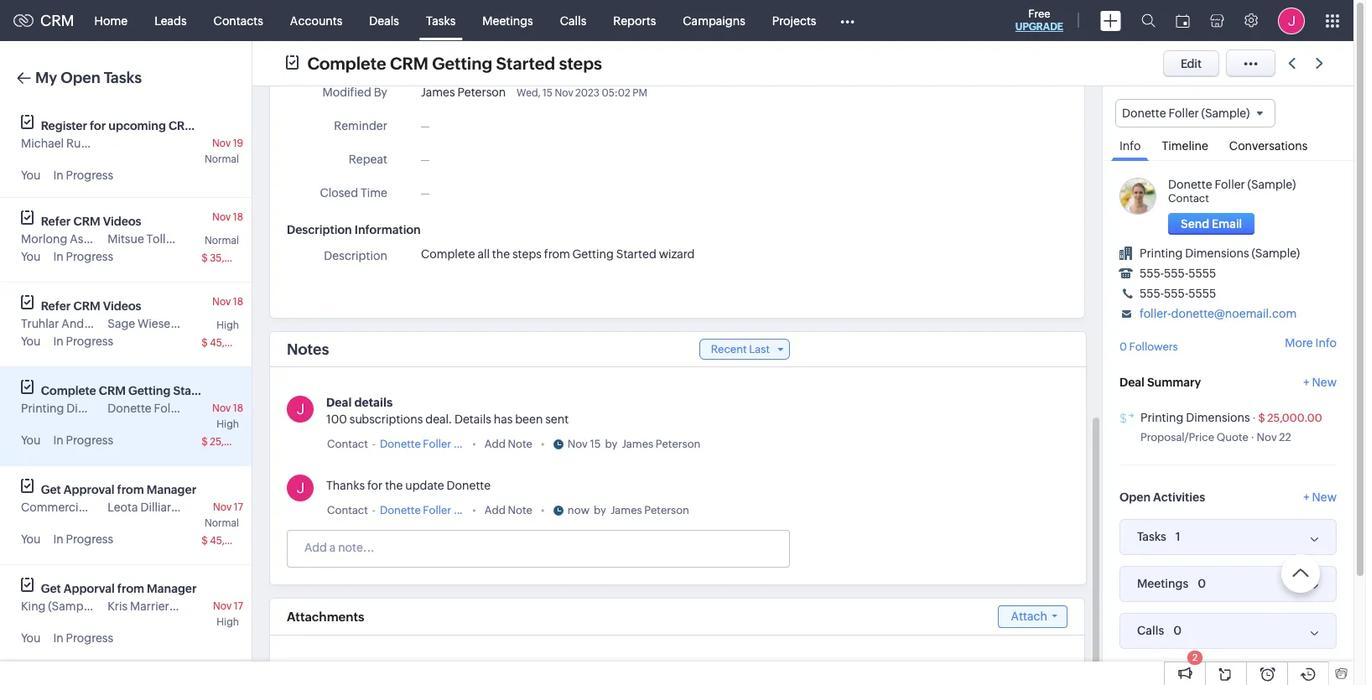 Task type: describe. For each thing, give the bounding box(es) containing it.
nov left the 2023
[[555, 87, 573, 99]]

0 for meetings
[[1198, 577, 1206, 590]]

time
[[361, 186, 387, 200]]

pm
[[633, 87, 647, 99]]

thanks
[[326, 479, 365, 492]]

leads
[[154, 14, 187, 27]]

• down been
[[541, 438, 545, 450]]

get apporval from manager nov 17
[[41, 582, 243, 612]]

summary
[[1147, 375, 1201, 389]]

campaigns link
[[670, 0, 759, 41]]

0 vertical spatial james
[[421, 86, 455, 99]]

free
[[1028, 8, 1050, 20]]

(sample) down details
[[454, 438, 498, 450]]

contact for now
[[327, 504, 368, 517]]

nov inside complete crm getting started steps nov 18
[[212, 403, 231, 414]]

reminder
[[334, 119, 387, 133]]

started for complete crm getting started steps
[[496, 53, 555, 73]]

press
[[90, 501, 119, 514]]

printing dimensions link
[[1141, 411, 1250, 424]]

donette foller (sample) link for now
[[380, 502, 498, 519]]

has
[[494, 413, 513, 426]]

videos for mitsue
[[103, 215, 141, 228]]

dimensions for printing dimensions · $ 25,000.00 proposal/price quote · nov 22
[[1186, 411, 1250, 424]]

- for nov 15
[[372, 438, 376, 450]]

contact inside donette foller (sample) contact
[[1168, 192, 1209, 205]]

tasks inside the tasks link
[[426, 14, 456, 27]]

• left now
[[541, 504, 545, 517]]

(sample) inside donette foller (sample) contact
[[1248, 178, 1296, 191]]

recent
[[711, 343, 747, 356]]

1 + new from the top
[[1304, 375, 1337, 389]]

accounts
[[290, 14, 342, 27]]

Other Modules field
[[830, 7, 866, 34]]

deal details 100 subscriptions deal. details has been sent
[[326, 396, 569, 426]]

printing dimensions (sample) link
[[1140, 247, 1300, 260]]

1 vertical spatial donette foller (sample)
[[108, 402, 235, 415]]

all
[[478, 247, 490, 261]]

nov 18 for mitsue tollner (sample)
[[212, 211, 243, 223]]

1 in progress from the top
[[53, 169, 113, 182]]

sent
[[545, 413, 569, 426]]

you for printing dimensions
[[21, 434, 41, 447]]

for for register
[[90, 119, 106, 133]]

by james peterson for now
[[594, 504, 689, 517]]

1 vertical spatial started
[[616, 247, 657, 261]]

description for description information
[[287, 223, 352, 237]]

more info
[[1285, 337, 1337, 350]]

1 5555 from the top
[[1189, 267, 1216, 280]]

projects
[[772, 14, 816, 27]]

nov 18 for sage wieser (sample)
[[212, 296, 243, 308]]

(sample) up $ 35,000.00
[[186, 232, 235, 246]]

0 vertical spatial ·
[[1252, 412, 1256, 424]]

05:02
[[602, 87, 630, 99]]

0 for calls
[[1174, 624, 1182, 637]]

0 vertical spatial info
[[1120, 139, 1141, 153]]

peterson for now
[[644, 504, 689, 517]]

campaigns
[[683, 14, 745, 27]]

calls link
[[547, 0, 600, 41]]

upgrade
[[1015, 21, 1063, 33]]

meetings link
[[469, 0, 547, 41]]

manager for marrier
[[147, 582, 197, 595]]

mitsue tollner (sample)
[[108, 232, 235, 246]]

1 vertical spatial getting
[[572, 247, 614, 261]]

add for now
[[485, 504, 506, 517]]

nov up $ 35,000.00
[[212, 211, 231, 223]]

by james peterson for nov 15
[[605, 438, 701, 450]]

wed, 15 nov 2023 05:02 pm
[[517, 87, 647, 99]]

• add note • for nov 15
[[472, 438, 545, 450]]

you for morlong associates
[[21, 250, 41, 263]]

meetings inside meetings link
[[483, 14, 533, 27]]

(sample) down thanks for the update donette
[[454, 504, 498, 517]]

foller inside field
[[1169, 107, 1199, 120]]

0 vertical spatial from
[[544, 247, 570, 261]]

note for now
[[508, 504, 532, 517]]

crm up associates
[[73, 215, 100, 228]]

progress for dimensions
[[66, 434, 113, 447]]

from for kris marrier (sample)
[[117, 582, 144, 595]]

Add a note... field
[[288, 539, 788, 556]]

printing for printing dimensions
[[21, 402, 64, 415]]

normal for refer crm videos
[[205, 235, 239, 247]]

leota dilliard (sample)
[[108, 501, 229, 514]]

information
[[355, 223, 421, 237]]

attach link
[[998, 606, 1068, 628]]

my
[[35, 69, 57, 86]]

donette foller (sample) link for nov 15
[[380, 436, 498, 453]]

1 vertical spatial open
[[1120, 490, 1151, 504]]

king (sample)
[[21, 600, 96, 613]]

• down thanks for the update donette
[[472, 504, 476, 517]]

deal for deal details 100 subscriptions deal. details has been sent
[[326, 396, 352, 409]]

in progress for (sample)
[[53, 632, 113, 645]]

king
[[21, 600, 46, 613]]

normal inside michael ruta (sample) normal
[[205, 153, 239, 165]]

35,000.00
[[210, 252, 261, 264]]

marrier
[[130, 600, 169, 613]]

started for complete crm getting started steps nov 18
[[173, 384, 215, 398]]

nov 15
[[568, 438, 601, 450]]

get for get apporval from manager
[[41, 582, 61, 595]]

update
[[405, 479, 444, 492]]

register
[[41, 119, 87, 133]]

printing for printing dimensions (sample)
[[1140, 247, 1183, 260]]

my open tasks
[[35, 69, 142, 86]]

contacts
[[214, 14, 263, 27]]

next record image
[[1316, 58, 1327, 69]]

0 vertical spatial peterson
[[457, 86, 506, 99]]

attys
[[127, 317, 155, 330]]

dimensions for printing dimensions
[[66, 402, 131, 415]]

Donette Foller (Sample) field
[[1115, 99, 1276, 128]]

free upgrade
[[1015, 8, 1063, 33]]

conversations
[[1229, 139, 1308, 153]]

kris
[[108, 600, 128, 613]]

you for king (sample)
[[21, 632, 41, 645]]

2 555-555-5555 from the top
[[1140, 287, 1216, 300]]

attach
[[1011, 610, 1048, 623]]

attachments
[[287, 610, 364, 624]]

in for morlong
[[53, 250, 64, 263]]

recent last
[[711, 343, 770, 356]]

edit button
[[1163, 50, 1219, 77]]

create menu element
[[1090, 0, 1131, 41]]

nov down the sent
[[568, 438, 588, 450]]

0 horizontal spatial open
[[60, 69, 100, 86]]

in for king
[[53, 632, 64, 645]]

2 horizontal spatial tasks
[[1137, 530, 1166, 544]]

progress for press
[[66, 533, 113, 546]]

1 vertical spatial ·
[[1251, 431, 1255, 443]]

refer for truhlar
[[41, 299, 71, 313]]

and
[[61, 317, 84, 330]]

18 inside complete crm getting started steps nov 18
[[233, 403, 243, 414]]

leota
[[108, 501, 138, 514]]

2023
[[575, 87, 600, 99]]

donette foller (sample) inside field
[[1122, 107, 1250, 120]]

james peterson
[[421, 86, 506, 99]]

donette inside donette foller (sample) contact
[[1168, 178, 1212, 191]]

(sample) right dilliard
[[181, 501, 229, 514]]

crm inside register for upcoming crm webinars nov 19
[[168, 119, 195, 133]]

the for update
[[385, 479, 403, 492]]

previous record image
[[1288, 58, 1296, 69]]

for for thanks
[[367, 479, 383, 492]]

printing dimensions
[[21, 402, 131, 415]]

donette@noemail.com
[[1171, 307, 1297, 321]]

refer crm videos for associates
[[41, 215, 141, 228]]

complete crm getting started steps nov 18
[[41, 384, 247, 414]]

profile element
[[1268, 0, 1315, 41]]

(sample) inside field
[[1202, 107, 1250, 120]]

donette foller (sample) contact
[[1168, 178, 1296, 205]]

(sample) inside michael ruta (sample) normal
[[94, 137, 142, 150]]

45,000.00 for leota dilliard (sample)
[[210, 535, 261, 547]]

details
[[354, 396, 393, 409]]

complete all the steps from getting started wizard
[[421, 247, 695, 261]]

tollner
[[146, 232, 184, 246]]

followers
[[1129, 341, 1178, 353]]

foller-donette@noemail.com link
[[1140, 307, 1297, 321]]

the for steps
[[492, 247, 510, 261]]

2 + new from the top
[[1304, 490, 1337, 504]]

foller-donette@noemail.com
[[1140, 307, 1297, 321]]

foller-
[[1140, 307, 1171, 321]]

subscriptions
[[350, 413, 423, 426]]

wed,
[[517, 87, 541, 99]]

22
[[1279, 431, 1291, 443]]

1 horizontal spatial meetings
[[1137, 577, 1189, 591]]

• down details
[[472, 438, 476, 450]]

steps for complete crm getting started steps
[[559, 53, 602, 73]]

(sample) up donette@noemail.com
[[1252, 247, 1300, 260]]

get for get approval from manager
[[41, 483, 61, 497]]

progress for (sample)
[[66, 632, 113, 645]]

dimensions for printing dimensions (sample)
[[1185, 247, 1249, 260]]

james for now
[[610, 504, 642, 517]]

• add note • for now
[[472, 504, 545, 517]]

calendar image
[[1176, 14, 1190, 27]]

25,000.00 inside printing dimensions · $ 25,000.00 proposal/price quote · nov 22
[[1267, 412, 1322, 424]]

1 vertical spatial tasks
[[104, 69, 142, 86]]

(sample) right "marrier" on the bottom of page
[[172, 600, 220, 613]]

complete for complete crm getting started steps
[[307, 53, 386, 73]]

contact for nov 15
[[327, 438, 368, 450]]

crm down deals link
[[390, 53, 428, 73]]

dilliard
[[140, 501, 178, 514]]

reports link
[[600, 0, 670, 41]]

15 for wed,
[[543, 87, 553, 99]]

refer for morlong
[[41, 215, 71, 228]]

2 5555 from the top
[[1189, 287, 1216, 300]]

0 vertical spatial donette foller (sample) link
[[1168, 178, 1296, 191]]

mitsue
[[108, 232, 144, 246]]

printing dimensions (sample)
[[1140, 247, 1300, 260]]



Task type: locate. For each thing, give the bounding box(es) containing it.
0 vertical spatial deal
[[1120, 375, 1145, 389]]

contact down thanks at the bottom left of the page
[[327, 504, 368, 517]]

(sample) up timeline link
[[1202, 107, 1250, 120]]

high for donette foller (sample)
[[217, 419, 239, 430]]

1 note from the top
[[508, 438, 532, 450]]

complete crm getting started steps
[[307, 53, 602, 73]]

6 in progress from the top
[[53, 632, 113, 645]]

started left the wizard
[[616, 247, 657, 261]]

donette foller (sample) link down deal.
[[380, 436, 498, 453]]

manager
[[147, 483, 196, 497], [147, 582, 197, 595]]

accounts link
[[277, 0, 356, 41]]

0 vertical spatial for
[[90, 119, 106, 133]]

info link
[[1111, 128, 1149, 161]]

contact - donette foller (sample)
[[327, 438, 498, 450], [327, 504, 498, 517]]

printing inside printing dimensions · $ 25,000.00 proposal/price quote · nov 22
[[1141, 411, 1184, 424]]

0 vertical spatial tasks
[[426, 14, 456, 27]]

open activities
[[1120, 490, 1205, 504]]

18 up 35,000.00
[[233, 211, 243, 223]]

1 vertical spatial note
[[508, 504, 532, 517]]

$ 45,000.00 for leota dilliard (sample)
[[201, 535, 261, 547]]

videos
[[103, 215, 141, 228], [103, 299, 141, 313]]

nov 18 down $ 35,000.00
[[212, 296, 243, 308]]

high for sage wieser (sample)
[[217, 320, 239, 331]]

1 progress from the top
[[66, 169, 113, 182]]

1 contact - donette foller (sample) from the top
[[327, 438, 498, 450]]

getting for complete crm getting started steps nov 18
[[128, 384, 171, 398]]

2 vertical spatial normal
[[205, 517, 239, 529]]

2 horizontal spatial complete
[[421, 247, 475, 261]]

19
[[233, 138, 243, 149]]

in for commercial
[[53, 533, 64, 546]]

michael
[[21, 137, 64, 150]]

1 refer from the top
[[41, 215, 71, 228]]

tasks link
[[413, 0, 469, 41]]

you down "printing dimensions"
[[21, 434, 41, 447]]

wizard
[[659, 247, 695, 261]]

crm left home
[[40, 12, 74, 29]]

by james peterson right now
[[594, 504, 689, 517]]

1 horizontal spatial getting
[[432, 53, 492, 73]]

0 vertical spatial new
[[1312, 375, 1337, 389]]

0 vertical spatial calls
[[560, 14, 586, 27]]

6 in from the top
[[53, 632, 64, 645]]

commercial
[[21, 501, 88, 514]]

add note link
[[485, 436, 532, 453], [485, 502, 532, 519]]

michael ruta (sample) normal
[[21, 137, 239, 165]]

high down $ 35,000.00
[[217, 320, 239, 331]]

edit
[[1181, 57, 1202, 70]]

get up king (sample)
[[41, 582, 61, 595]]

17 inside get approval from manager nov 17
[[234, 502, 243, 513]]

1 17 from the top
[[234, 502, 243, 513]]

sage wieser (sample)
[[108, 317, 226, 330]]

progress down associates
[[66, 250, 113, 263]]

by for nov 15
[[605, 438, 618, 450]]

quote
[[1217, 431, 1249, 443]]

refer crm videos for and
[[41, 299, 141, 313]]

3 in from the top
[[53, 335, 64, 348]]

complete inside complete crm getting started steps nov 18
[[41, 384, 96, 398]]

1 vertical spatial by
[[594, 504, 606, 517]]

new
[[1312, 375, 1337, 389], [1312, 490, 1337, 504]]

steps
[[559, 53, 602, 73], [512, 247, 542, 261], [217, 384, 247, 398]]

nov left 19
[[212, 138, 231, 149]]

0 horizontal spatial 0
[[1120, 341, 1127, 353]]

steps up wed, 15 nov 2023 05:02 pm
[[559, 53, 602, 73]]

17 inside the get apporval from manager nov 17
[[234, 601, 243, 612]]

(sample) right 'wieser'
[[177, 317, 226, 330]]

by right nov 15
[[605, 438, 618, 450]]

search image
[[1141, 13, 1156, 28]]

you down truhlar and truhlar attys
[[21, 335, 41, 348]]

6 progress from the top
[[66, 632, 113, 645]]

· right printing dimensions link
[[1252, 412, 1256, 424]]

1 horizontal spatial donette foller (sample)
[[1122, 107, 1250, 120]]

2 • add note • from the top
[[472, 504, 545, 517]]

$ inside printing dimensions · $ 25,000.00 proposal/price quote · nov 22
[[1258, 412, 1265, 424]]

crm up "printing dimensions"
[[99, 384, 126, 398]]

started up wed,
[[496, 53, 555, 73]]

2 + from the top
[[1304, 490, 1310, 504]]

from for leota dilliard (sample)
[[117, 483, 144, 497]]

2 vertical spatial from
[[117, 582, 144, 595]]

webinars
[[198, 119, 251, 133]]

nov down $ 35,000.00
[[212, 296, 231, 308]]

1 horizontal spatial steps
[[512, 247, 542, 261]]

5 in progress from the top
[[53, 533, 113, 546]]

videos for sage
[[103, 299, 141, 313]]

3 normal from the top
[[205, 517, 239, 529]]

add note link down has at the left
[[485, 436, 532, 453]]

17 for kris marrier (sample)
[[234, 601, 243, 612]]

0 vertical spatial description
[[287, 223, 352, 237]]

crm link
[[13, 12, 74, 29]]

0 vertical spatial manager
[[147, 483, 196, 497]]

18 for sage wieser (sample)
[[233, 296, 243, 308]]

2 truhlar from the left
[[86, 317, 125, 330]]

manager inside the get apporval from manager nov 17
[[147, 582, 197, 595]]

nov inside register for upcoming crm webinars nov 19
[[212, 138, 231, 149]]

1 vertical spatial description
[[324, 249, 387, 263]]

last
[[749, 343, 770, 356]]

tasks up "upcoming"
[[104, 69, 142, 86]]

progress down kris
[[66, 632, 113, 645]]

truhlar left and
[[21, 317, 59, 330]]

manager inside get approval from manager nov 17
[[147, 483, 196, 497]]

getting for complete crm getting started steps
[[432, 53, 492, 73]]

get inside get approval from manager nov 17
[[41, 483, 61, 497]]

3 high from the top
[[217, 616, 239, 628]]

2 $ 45,000.00 from the top
[[201, 535, 261, 547]]

for
[[90, 119, 106, 133], [367, 479, 383, 492]]

4 in progress from the top
[[53, 434, 113, 447]]

1 vertical spatial refer
[[41, 299, 71, 313]]

open left activities
[[1120, 490, 1151, 504]]

0 vertical spatial 555-555-5555
[[1140, 267, 1216, 280]]

0 vertical spatial meetings
[[483, 14, 533, 27]]

$ 45,000.00
[[201, 337, 261, 349], [201, 535, 261, 547]]

calls inside calls link
[[560, 14, 586, 27]]

2 vertical spatial getting
[[128, 384, 171, 398]]

high up '$ 25,000.00'
[[217, 419, 239, 430]]

nov 18
[[212, 211, 243, 223], [212, 296, 243, 308]]

upcoming
[[108, 119, 166, 133]]

steps for complete crm getting started steps nov 18
[[217, 384, 247, 398]]

2 - from the top
[[372, 504, 376, 517]]

2 high from the top
[[217, 419, 239, 430]]

james for nov 15
[[622, 438, 654, 450]]

0 vertical spatial • add note •
[[472, 438, 545, 450]]

2 normal from the top
[[205, 235, 239, 247]]

printing dimensions · $ 25,000.00 proposal/price quote · nov 22
[[1141, 411, 1322, 443]]

from inside get approval from manager nov 17
[[117, 483, 144, 497]]

1 vertical spatial james
[[622, 438, 654, 450]]

the right all
[[492, 247, 510, 261]]

donette inside field
[[1122, 107, 1166, 120]]

0 vertical spatial 0
[[1120, 341, 1127, 353]]

james down 'complete crm getting started steps'
[[421, 86, 455, 99]]

2 vertical spatial james
[[610, 504, 642, 517]]

0 horizontal spatial getting
[[128, 384, 171, 398]]

1 vertical spatial -
[[372, 504, 376, 517]]

by james peterson right nov 15
[[605, 438, 701, 450]]

3 progress from the top
[[66, 335, 113, 348]]

morlong
[[21, 232, 67, 246]]

the left update
[[385, 479, 403, 492]]

nov inside the get apporval from manager nov 17
[[213, 601, 232, 612]]

normal down leota dilliard (sample)
[[205, 517, 239, 529]]

getting up the james peterson
[[432, 53, 492, 73]]

you down morlong
[[21, 250, 41, 263]]

$ for donette foller (sample)
[[201, 436, 208, 448]]

• add note •
[[472, 438, 545, 450], [472, 504, 545, 517]]

started inside complete crm getting started steps nov 18
[[173, 384, 215, 398]]

0 vertical spatial started
[[496, 53, 555, 73]]

$ 45,000.00 down the sage wieser (sample)
[[201, 337, 261, 349]]

1 vertical spatial contact
[[327, 438, 368, 450]]

donette foller (sample)
[[1122, 107, 1250, 120], [108, 402, 235, 415]]

1 add note link from the top
[[485, 436, 532, 453]]

search element
[[1131, 0, 1166, 41]]

0 vertical spatial by james peterson
[[605, 438, 701, 450]]

in for printing
[[53, 434, 64, 447]]

1 add from the top
[[485, 438, 506, 450]]

tasks left the 1
[[1137, 530, 1166, 544]]

0 vertical spatial by
[[605, 438, 618, 450]]

getting down 'wieser'
[[128, 384, 171, 398]]

get up commercial
[[41, 483, 61, 497]]

1 vertical spatial 18
[[233, 296, 243, 308]]

deal summary
[[1120, 375, 1201, 389]]

None button
[[1168, 213, 1255, 235]]

repeat
[[349, 153, 387, 166]]

1 vertical spatial 25,000.00
[[210, 436, 260, 448]]

0 horizontal spatial started
[[173, 384, 215, 398]]

$ 45,000.00 for sage wieser (sample)
[[201, 337, 261, 349]]

+ new link
[[1304, 375, 1337, 397]]

contact - donette foller (sample) down thanks for the update donette
[[327, 504, 498, 517]]

2 horizontal spatial started
[[616, 247, 657, 261]]

0 vertical spatial steps
[[559, 53, 602, 73]]

you down commercial
[[21, 533, 41, 546]]

3 you from the top
[[21, 335, 41, 348]]

in progress for dimensions
[[53, 434, 113, 447]]

$ left 35,000.00
[[201, 252, 208, 264]]

steps inside complete crm getting started steps nov 18
[[217, 384, 247, 398]]

2 contact - donette foller (sample) from the top
[[327, 504, 498, 517]]

kris marrier (sample)
[[108, 600, 220, 613]]

get approval from manager nov 17
[[41, 483, 243, 513]]

add note link for nov 15
[[485, 436, 532, 453]]

manager up leota dilliard (sample)
[[147, 483, 196, 497]]

1 horizontal spatial deal
[[1120, 375, 1145, 389]]

notes
[[287, 341, 329, 358]]

$ down the sage wieser (sample)
[[201, 337, 208, 349]]

2 videos from the top
[[103, 299, 141, 313]]

18 for mitsue tollner (sample)
[[233, 211, 243, 223]]

get inside the get apporval from manager nov 17
[[41, 582, 61, 595]]

wieser
[[138, 317, 175, 330]]

nov left '22'
[[1257, 431, 1277, 443]]

18 up '$ 25,000.00'
[[233, 403, 243, 414]]

by james peterson
[[605, 438, 701, 450], [594, 504, 689, 517]]

timeline link
[[1154, 128, 1217, 160]]

2
[[1193, 653, 1198, 663]]

add for nov 15
[[485, 438, 506, 450]]

1 vertical spatial donette foller (sample) link
[[380, 436, 498, 453]]

5 in from the top
[[53, 533, 64, 546]]

deal.
[[425, 413, 452, 426]]

contact - donette foller (sample) for now
[[327, 504, 498, 517]]

1 nov 18 from the top
[[212, 211, 243, 223]]

0 horizontal spatial complete
[[41, 384, 96, 398]]

crm up truhlar and truhlar attys
[[73, 299, 100, 313]]

(sample) down apporval on the bottom
[[48, 600, 96, 613]]

15
[[543, 87, 553, 99], [590, 438, 601, 450]]

100
[[326, 413, 347, 426]]

5555 down printing dimensions (sample) link on the right of the page
[[1189, 267, 1216, 280]]

0 followers
[[1120, 341, 1178, 353]]

profile image
[[1278, 7, 1305, 34]]

0 vertical spatial getting
[[432, 53, 492, 73]]

2 horizontal spatial 0
[[1198, 577, 1206, 590]]

refer up and
[[41, 299, 71, 313]]

refer up morlong
[[41, 215, 71, 228]]

for inside register for upcoming crm webinars nov 19
[[90, 119, 106, 133]]

donette foller (sample) up timeline link
[[1122, 107, 1250, 120]]

by
[[374, 86, 387, 99]]

1 vertical spatial normal
[[205, 235, 239, 247]]

peterson
[[457, 86, 506, 99], [656, 438, 701, 450], [644, 504, 689, 517]]

getting inside complete crm getting started steps nov 18
[[128, 384, 171, 398]]

contact - donette foller (sample) for nov 15
[[327, 438, 498, 450]]

donette foller (sample) up '$ 25,000.00'
[[108, 402, 235, 415]]

by for now
[[594, 504, 606, 517]]

17 for leota dilliard (sample)
[[234, 502, 243, 513]]

0 vertical spatial $ 45,000.00
[[201, 337, 261, 349]]

0 horizontal spatial for
[[90, 119, 106, 133]]

1 truhlar from the left
[[21, 317, 59, 330]]

2 vertical spatial high
[[217, 616, 239, 628]]

2 add from the top
[[485, 504, 506, 517]]

1 vertical spatial 17
[[234, 601, 243, 612]]

1 horizontal spatial the
[[492, 247, 510, 261]]

description down closed
[[287, 223, 352, 237]]

0 horizontal spatial 15
[[543, 87, 553, 99]]

2 refer from the top
[[41, 299, 71, 313]]

note up add a note... field
[[508, 504, 532, 517]]

in progress for associates
[[53, 250, 113, 263]]

0 vertical spatial 45,000.00
[[210, 337, 261, 349]]

meetings
[[483, 14, 533, 27], [1137, 577, 1189, 591]]

refer crm videos up associates
[[41, 215, 141, 228]]

normal for get approval from manager
[[205, 517, 239, 529]]

15 for nov
[[590, 438, 601, 450]]

5555 up foller-donette@noemail.com link on the top right of the page
[[1189, 287, 1216, 300]]

progress for associates
[[66, 250, 113, 263]]

in progress down "printing dimensions"
[[53, 434, 113, 447]]

2 vertical spatial peterson
[[644, 504, 689, 517]]

reports
[[613, 14, 656, 27]]

deal down 0 followers
[[1120, 375, 1145, 389]]

conversations link
[[1221, 128, 1316, 160]]

$ for sage wieser (sample)
[[201, 337, 208, 349]]

1 in from the top
[[53, 169, 64, 182]]

deal inside deal details 100 subscriptions deal. details has been sent
[[326, 396, 352, 409]]

0 horizontal spatial the
[[385, 479, 403, 492]]

steps right all
[[512, 247, 542, 261]]

add down has at the left
[[485, 438, 506, 450]]

in progress for press
[[53, 533, 113, 546]]

4 in from the top
[[53, 434, 64, 447]]

dimensions inside printing dimensions · $ 25,000.00 proposal/price quote · nov 22
[[1186, 411, 1250, 424]]

1
[[1176, 530, 1181, 543]]

2 you from the top
[[21, 250, 41, 263]]

1 18 from the top
[[233, 211, 243, 223]]

1 vertical spatial manager
[[147, 582, 197, 595]]

donette
[[1122, 107, 1166, 120], [1168, 178, 1212, 191], [108, 402, 152, 415], [380, 438, 421, 450], [447, 479, 491, 492], [380, 504, 421, 517]]

meetings down the 1
[[1137, 577, 1189, 591]]

info
[[1120, 139, 1141, 153], [1316, 337, 1337, 350]]

2 progress from the top
[[66, 250, 113, 263]]

crm inside complete crm getting started steps nov 18
[[99, 384, 126, 398]]

truhlar and truhlar attys
[[21, 317, 155, 330]]

1 normal from the top
[[205, 153, 239, 165]]

you for commercial press
[[21, 533, 41, 546]]

tasks
[[426, 14, 456, 27], [104, 69, 142, 86], [1137, 530, 1166, 544]]

5555
[[1189, 267, 1216, 280], [1189, 287, 1216, 300]]

contact down timeline
[[1168, 192, 1209, 205]]

high for kris marrier (sample)
[[217, 616, 239, 628]]

open right the my
[[60, 69, 100, 86]]

progress down ruta
[[66, 169, 113, 182]]

17
[[234, 502, 243, 513], [234, 601, 243, 612]]

refer crm videos up truhlar and truhlar attys
[[41, 299, 141, 313]]

25,000.00
[[1267, 412, 1322, 424], [210, 436, 260, 448]]

complete left all
[[421, 247, 475, 261]]

truhlar
[[21, 317, 59, 330], [86, 317, 125, 330]]

peterson for nov 15
[[656, 438, 701, 450]]

proposal/price
[[1141, 431, 1214, 443]]

3 18 from the top
[[233, 403, 243, 414]]

2 vertical spatial steps
[[217, 384, 247, 398]]

$ down complete crm getting started steps nov 18
[[201, 436, 208, 448]]

in down king (sample)
[[53, 632, 64, 645]]

0 vertical spatial normal
[[205, 153, 239, 165]]

2 get from the top
[[41, 582, 61, 595]]

note for nov 15
[[508, 438, 532, 450]]

2 in from the top
[[53, 250, 64, 263]]

0 vertical spatial add
[[485, 438, 506, 450]]

steps up '$ 25,000.00'
[[217, 384, 247, 398]]

0 vertical spatial videos
[[103, 215, 141, 228]]

ruta
[[66, 137, 91, 150]]

-
[[372, 438, 376, 450], [372, 504, 376, 517]]

1 you from the top
[[21, 169, 41, 182]]

normal up $ 35,000.00
[[205, 235, 239, 247]]

thanks for the update donette
[[326, 479, 491, 492]]

4 progress from the top
[[66, 434, 113, 447]]

$ 25,000.00
[[201, 436, 260, 448]]

0 vertical spatial nov 18
[[212, 211, 243, 223]]

1 vertical spatial high
[[217, 419, 239, 430]]

1 vertical spatial for
[[367, 479, 383, 492]]

2 new from the top
[[1312, 490, 1337, 504]]

(sample) up '$ 25,000.00'
[[187, 402, 235, 415]]

from
[[544, 247, 570, 261], [117, 483, 144, 497], [117, 582, 144, 595]]

nov inside get approval from manager nov 17
[[213, 502, 232, 513]]

2 vertical spatial complete
[[41, 384, 96, 398]]

1 vertical spatial complete
[[421, 247, 475, 261]]

1 vertical spatial meetings
[[1137, 577, 1189, 591]]

0 vertical spatial get
[[41, 483, 61, 497]]

45,000.00 for sage wieser (sample)
[[210, 337, 261, 349]]

1 horizontal spatial calls
[[1137, 624, 1164, 637]]

1 get from the top
[[41, 483, 61, 497]]

1 + from the top
[[1304, 375, 1310, 389]]

you down michael
[[21, 169, 41, 182]]

more
[[1285, 337, 1313, 350]]

2 17 from the top
[[234, 601, 243, 612]]

1 horizontal spatial for
[[367, 479, 383, 492]]

from right all
[[544, 247, 570, 261]]

2 vertical spatial tasks
[[1137, 530, 1166, 544]]

• add note • up add a note... field
[[472, 504, 545, 517]]

0 vertical spatial donette foller (sample)
[[1122, 107, 1250, 120]]

in down and
[[53, 335, 64, 348]]

17 right kris marrier (sample)
[[234, 601, 243, 612]]

$ 35,000.00
[[201, 252, 261, 264]]

0 vertical spatial 25,000.00
[[1267, 412, 1322, 424]]

1 horizontal spatial open
[[1120, 490, 1151, 504]]

description for description
[[324, 249, 387, 263]]

2 vertical spatial contact
[[327, 504, 368, 517]]

progress for and
[[66, 335, 113, 348]]

$ for mitsue tollner (sample)
[[201, 252, 208, 264]]

dimensions up the approval
[[66, 402, 131, 415]]

0 vertical spatial refer
[[41, 215, 71, 228]]

$
[[201, 252, 208, 264], [201, 337, 208, 349], [1258, 412, 1265, 424], [201, 436, 208, 448], [201, 535, 208, 547]]

dimensions up foller-donette@noemail.com link on the top right of the page
[[1185, 247, 1249, 260]]

1 - from the top
[[372, 438, 376, 450]]

in for truhlar
[[53, 335, 64, 348]]

projects link
[[759, 0, 830, 41]]

3 in progress from the top
[[53, 335, 113, 348]]

1 vertical spatial from
[[117, 483, 144, 497]]

1 555-555-5555 from the top
[[1140, 267, 1216, 280]]

modified
[[322, 86, 371, 99]]

0 vertical spatial note
[[508, 438, 532, 450]]

0 horizontal spatial tasks
[[104, 69, 142, 86]]

started up '$ 25,000.00'
[[173, 384, 215, 398]]

2 in progress from the top
[[53, 250, 113, 263]]

for up ruta
[[90, 119, 106, 133]]

manager for dilliard
[[147, 483, 196, 497]]

open
[[60, 69, 100, 86], [1120, 490, 1151, 504]]

apporval
[[64, 582, 115, 595]]

2 45,000.00 from the top
[[210, 535, 261, 547]]

1 videos from the top
[[103, 215, 141, 228]]

complete for complete all the steps from getting started wizard
[[421, 247, 475, 261]]

1 vertical spatial 555-555-5555
[[1140, 287, 1216, 300]]

1 refer crm videos from the top
[[41, 215, 141, 228]]

1 • add note • from the top
[[472, 438, 545, 450]]

you down king
[[21, 632, 41, 645]]

james right now
[[610, 504, 642, 517]]

in progress down ruta
[[53, 169, 113, 182]]

1 vertical spatial contact - donette foller (sample)
[[327, 504, 498, 517]]

1 vertical spatial 45,000.00
[[210, 535, 261, 547]]

1 new from the top
[[1312, 375, 1337, 389]]

2 vertical spatial 18
[[233, 403, 243, 414]]

nov inside printing dimensions · $ 25,000.00 proposal/price quote · nov 22
[[1257, 431, 1277, 443]]

1 horizontal spatial tasks
[[426, 14, 456, 27]]

·
[[1252, 412, 1256, 424], [1251, 431, 1255, 443]]

2 refer crm videos from the top
[[41, 299, 141, 313]]

45,000.00
[[210, 337, 261, 349], [210, 535, 261, 547]]

2 nov 18 from the top
[[212, 296, 243, 308]]

1 horizontal spatial 0
[[1174, 624, 1182, 637]]

foller inside donette foller (sample) contact
[[1215, 178, 1245, 191]]

0 horizontal spatial info
[[1120, 139, 1141, 153]]

complete up modified
[[307, 53, 386, 73]]

create menu image
[[1100, 10, 1121, 31]]

5 progress from the top
[[66, 533, 113, 546]]

18 down 35,000.00
[[233, 296, 243, 308]]

2 horizontal spatial steps
[[559, 53, 602, 73]]

truhlar right and
[[86, 317, 125, 330]]

1 $ 45,000.00 from the top
[[201, 337, 261, 349]]

0 horizontal spatial 25,000.00
[[210, 436, 260, 448]]

in progress
[[53, 169, 113, 182], [53, 250, 113, 263], [53, 335, 113, 348], [53, 434, 113, 447], [53, 533, 113, 546], [53, 632, 113, 645]]

4 you from the top
[[21, 434, 41, 447]]

calls
[[560, 14, 586, 27], [1137, 624, 1164, 637]]

2 note from the top
[[508, 504, 532, 517]]

in down michael
[[53, 169, 64, 182]]

1 horizontal spatial info
[[1316, 337, 1337, 350]]

5 you from the top
[[21, 533, 41, 546]]

deals
[[369, 14, 399, 27]]

$ for leota dilliard (sample)
[[201, 535, 208, 547]]

info left timeline
[[1120, 139, 1141, 153]]

- down thanks for the update donette
[[372, 504, 376, 517]]

2 18 from the top
[[233, 296, 243, 308]]

you for truhlar and truhlar attys
[[21, 335, 41, 348]]

by right now
[[594, 504, 606, 517]]

2 add note link from the top
[[485, 502, 532, 519]]

6 you from the top
[[21, 632, 41, 645]]

for right thanks at the bottom left of the page
[[367, 479, 383, 492]]

in progress for and
[[53, 335, 113, 348]]

- for now
[[372, 504, 376, 517]]

0 vertical spatial 18
[[233, 211, 243, 223]]

1 vertical spatial info
[[1316, 337, 1337, 350]]

details
[[455, 413, 491, 426]]

in progress down "commercial press" at the bottom
[[53, 533, 113, 546]]

in down morlong
[[53, 250, 64, 263]]

45,000.00 down the sage wieser (sample)
[[210, 337, 261, 349]]

from inside the get apporval from manager nov 17
[[117, 582, 144, 595]]

add note link for now
[[485, 502, 532, 519]]

1 vertical spatial 15
[[590, 438, 601, 450]]

1 high from the top
[[217, 320, 239, 331]]

0 vertical spatial 5555
[[1189, 267, 1216, 280]]

1 vertical spatial get
[[41, 582, 61, 595]]

1 vertical spatial peterson
[[656, 438, 701, 450]]

deals link
[[356, 0, 413, 41]]

deal for deal summary
[[1120, 375, 1145, 389]]

1 vertical spatial steps
[[512, 247, 542, 261]]

1 45,000.00 from the top
[[210, 337, 261, 349]]



Task type: vqa. For each thing, say whether or not it's contained in the screenshot.


